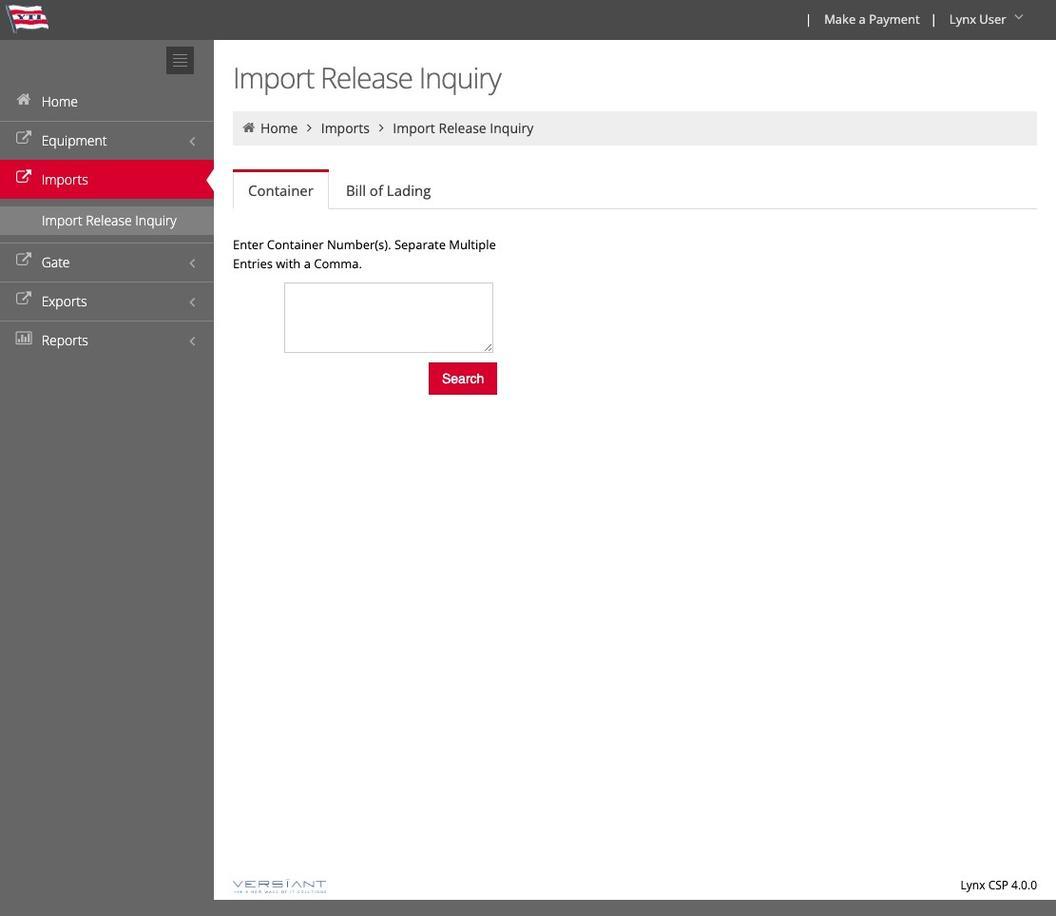Task type: describe. For each thing, give the bounding box(es) containing it.
4.0.0
[[1012, 877, 1038, 893]]

inquiry for the rightmost import release inquiry link
[[490, 119, 534, 137]]

lading
[[387, 181, 431, 200]]

number(s).
[[327, 236, 391, 253]]

comma.
[[314, 255, 362, 272]]

payment
[[870, 10, 921, 28]]

0 horizontal spatial home link
[[0, 82, 214, 121]]

gate link
[[0, 243, 214, 282]]

home image
[[14, 93, 33, 107]]

2 vertical spatial import
[[42, 211, 82, 229]]

home inside 'link'
[[42, 92, 78, 110]]

user
[[980, 10, 1007, 28]]

0 horizontal spatial imports link
[[0, 160, 214, 199]]

lynx for lynx csp 4.0.0
[[961, 877, 986, 893]]

multiple
[[449, 236, 496, 253]]

1 horizontal spatial import release inquiry link
[[393, 119, 534, 137]]

separate
[[395, 236, 446, 253]]

1 vertical spatial import release inquiry
[[393, 119, 534, 137]]

external link image
[[14, 132, 33, 146]]

search
[[442, 371, 485, 386]]

1 horizontal spatial release
[[321, 58, 413, 97]]

bill of lading
[[346, 181, 431, 200]]

angle right image
[[301, 121, 318, 134]]

0 vertical spatial container
[[248, 181, 314, 200]]

bar chart image
[[14, 332, 33, 345]]

2 | from the left
[[931, 10, 938, 28]]

external link image for imports
[[14, 171, 33, 185]]

0 vertical spatial imports
[[321, 119, 370, 137]]

0 vertical spatial a
[[860, 10, 866, 28]]

1 | from the left
[[806, 10, 813, 28]]

1 horizontal spatial home
[[261, 119, 298, 137]]

release for the rightmost import release inquiry link
[[439, 119, 487, 137]]

container link
[[233, 172, 329, 209]]

entries
[[233, 255, 273, 272]]



Task type: locate. For each thing, give the bounding box(es) containing it.
0 vertical spatial external link image
[[14, 171, 33, 185]]

equipment link
[[0, 121, 214, 160]]

inquiry
[[419, 58, 501, 97], [490, 119, 534, 137], [135, 211, 177, 229]]

2 vertical spatial release
[[86, 211, 132, 229]]

3 external link image from the top
[[14, 293, 33, 306]]

import up home image
[[233, 58, 314, 97]]

imports right angle right icon
[[321, 119, 370, 137]]

home
[[42, 92, 78, 110], [261, 119, 298, 137]]

external link image for exports
[[14, 293, 33, 306]]

2 external link image from the top
[[14, 254, 33, 267]]

make a payment
[[825, 10, 921, 28]]

| right "payment"
[[931, 10, 938, 28]]

home left angle right icon
[[261, 119, 298, 137]]

lynx user link
[[942, 0, 1036, 40]]

imports inside 'link'
[[42, 170, 88, 188]]

0 horizontal spatial |
[[806, 10, 813, 28]]

1 horizontal spatial import
[[233, 58, 314, 97]]

home link left angle right icon
[[261, 119, 298, 137]]

a right with in the left of the page
[[304, 255, 311, 272]]

0 vertical spatial inquiry
[[419, 58, 501, 97]]

imports down equipment
[[42, 170, 88, 188]]

external link image up bar chart icon
[[14, 293, 33, 306]]

container
[[248, 181, 314, 200], [267, 236, 324, 253]]

1 vertical spatial release
[[439, 119, 487, 137]]

import release inquiry link right angle right image
[[393, 119, 534, 137]]

1 vertical spatial imports link
[[0, 160, 214, 199]]

import release inquiry up angle right image
[[233, 58, 501, 97]]

of
[[370, 181, 383, 200]]

lynx left csp on the bottom of page
[[961, 877, 986, 893]]

inquiry for the leftmost import release inquiry link
[[135, 211, 177, 229]]

a
[[860, 10, 866, 28], [304, 255, 311, 272]]

container up the enter
[[248, 181, 314, 200]]

with
[[276, 255, 301, 272]]

0 horizontal spatial a
[[304, 255, 311, 272]]

0 vertical spatial release
[[321, 58, 413, 97]]

import release inquiry up gate link
[[42, 211, 177, 229]]

bill of lading link
[[331, 171, 446, 209]]

imports
[[321, 119, 370, 137], [42, 170, 88, 188]]

lynx csp 4.0.0
[[961, 877, 1038, 893]]

| left the make at top right
[[806, 10, 813, 28]]

0 vertical spatial home
[[42, 92, 78, 110]]

1 vertical spatial imports
[[42, 170, 88, 188]]

exports
[[42, 292, 87, 310]]

1 vertical spatial home
[[261, 119, 298, 137]]

0 vertical spatial lynx
[[950, 10, 977, 28]]

external link image for gate
[[14, 254, 33, 267]]

enter container number(s).  separate multiple entries with a comma.
[[233, 236, 496, 272]]

lynx left user
[[950, 10, 977, 28]]

enter
[[233, 236, 264, 253]]

0 vertical spatial imports link
[[321, 119, 370, 137]]

1 vertical spatial inquiry
[[490, 119, 534, 137]]

external link image
[[14, 171, 33, 185], [14, 254, 33, 267], [14, 293, 33, 306]]

1 horizontal spatial imports link
[[321, 119, 370, 137]]

release
[[321, 58, 413, 97], [439, 119, 487, 137], [86, 211, 132, 229]]

0 vertical spatial import
[[233, 58, 314, 97]]

0 horizontal spatial home
[[42, 92, 78, 110]]

imports link right angle right icon
[[321, 119, 370, 137]]

release right angle right image
[[439, 119, 487, 137]]

0 vertical spatial import release inquiry
[[233, 58, 501, 97]]

csp
[[989, 877, 1009, 893]]

import release inquiry right angle right image
[[393, 119, 534, 137]]

inquiry inside import release inquiry link
[[135, 211, 177, 229]]

None text field
[[284, 283, 494, 353]]

0 horizontal spatial release
[[86, 211, 132, 229]]

import right angle right image
[[393, 119, 436, 137]]

1 vertical spatial lynx
[[961, 877, 986, 893]]

gate
[[42, 253, 70, 271]]

a inside enter container number(s).  separate multiple entries with a comma.
[[304, 255, 311, 272]]

make a payment link
[[816, 0, 927, 40]]

0 horizontal spatial import
[[42, 211, 82, 229]]

imports link down equipment
[[0, 160, 214, 199]]

external link image left gate
[[14, 254, 33, 267]]

search button
[[429, 362, 498, 395]]

release for the leftmost import release inquiry link
[[86, 211, 132, 229]]

equipment
[[42, 131, 107, 149]]

lynx
[[950, 10, 977, 28], [961, 877, 986, 893]]

home right home icon
[[42, 92, 78, 110]]

home link up equipment
[[0, 82, 214, 121]]

1 vertical spatial external link image
[[14, 254, 33, 267]]

release up gate link
[[86, 211, 132, 229]]

0 horizontal spatial import release inquiry link
[[0, 206, 214, 235]]

1 external link image from the top
[[14, 171, 33, 185]]

make
[[825, 10, 856, 28]]

angle down image
[[1010, 10, 1029, 24]]

home link
[[0, 82, 214, 121], [261, 119, 298, 137]]

home image
[[241, 121, 257, 134]]

lynx for lynx user
[[950, 10, 977, 28]]

import
[[233, 58, 314, 97], [393, 119, 436, 137], [42, 211, 82, 229]]

2 vertical spatial external link image
[[14, 293, 33, 306]]

|
[[806, 10, 813, 28], [931, 10, 938, 28]]

reports link
[[0, 321, 214, 360]]

2 horizontal spatial import
[[393, 119, 436, 137]]

2 vertical spatial inquiry
[[135, 211, 177, 229]]

a right the make at top right
[[860, 10, 866, 28]]

1 vertical spatial import release inquiry link
[[0, 206, 214, 235]]

external link image down external link image
[[14, 171, 33, 185]]

1 vertical spatial container
[[267, 236, 324, 253]]

0 vertical spatial import release inquiry link
[[393, 119, 534, 137]]

lynx user
[[950, 10, 1007, 28]]

angle right image
[[373, 121, 390, 134]]

2 vertical spatial import release inquiry
[[42, 211, 177, 229]]

import up gate
[[42, 211, 82, 229]]

versiant image
[[233, 879, 326, 893]]

release up angle right image
[[321, 58, 413, 97]]

external link image inside exports link
[[14, 293, 33, 306]]

container inside enter container number(s).  separate multiple entries with a comma.
[[267, 236, 324, 253]]

import release inquiry link up gate link
[[0, 206, 214, 235]]

1 horizontal spatial imports
[[321, 119, 370, 137]]

0 horizontal spatial imports
[[42, 170, 88, 188]]

import release inquiry
[[233, 58, 501, 97], [393, 119, 534, 137], [42, 211, 177, 229]]

1 vertical spatial a
[[304, 255, 311, 272]]

bill
[[346, 181, 366, 200]]

1 horizontal spatial a
[[860, 10, 866, 28]]

import release inquiry link
[[393, 119, 534, 137], [0, 206, 214, 235]]

container up with in the left of the page
[[267, 236, 324, 253]]

imports link
[[321, 119, 370, 137], [0, 160, 214, 199]]

2 horizontal spatial release
[[439, 119, 487, 137]]

1 horizontal spatial home link
[[261, 119, 298, 137]]

exports link
[[0, 282, 214, 321]]

1 vertical spatial import
[[393, 119, 436, 137]]

external link image inside gate link
[[14, 254, 33, 267]]

reports
[[42, 331, 88, 349]]

external link image inside imports 'link'
[[14, 171, 33, 185]]

1 horizontal spatial |
[[931, 10, 938, 28]]



Task type: vqa. For each thing, say whether or not it's contained in the screenshot.
application
no



